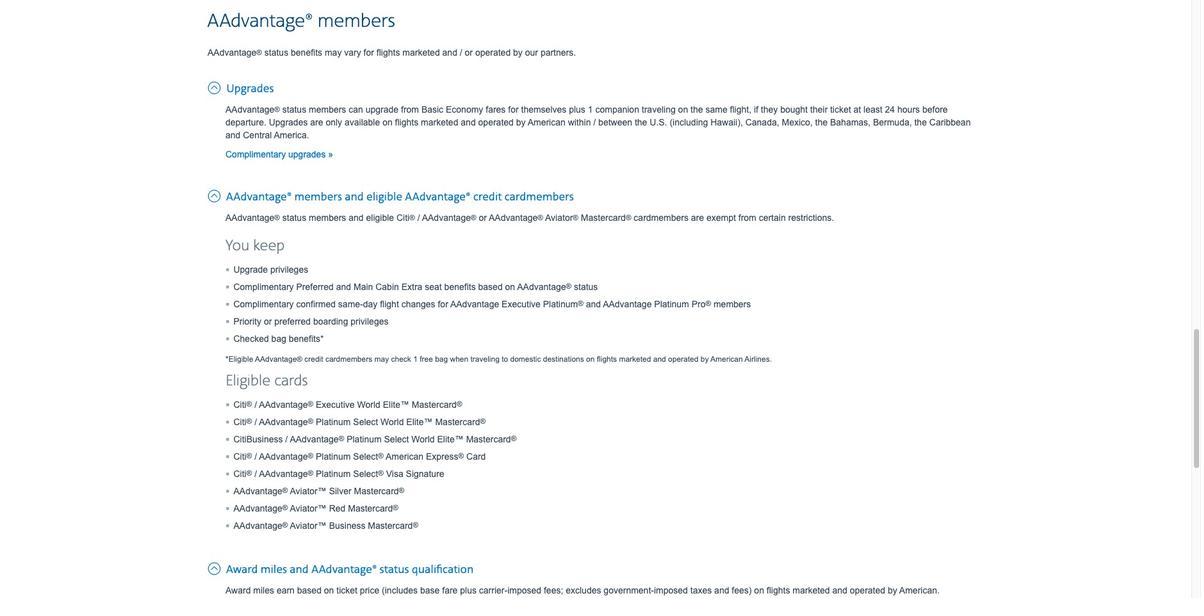 Task type: locate. For each thing, give the bounding box(es) containing it.
for down the seat
[[438, 299, 448, 309]]

0 horizontal spatial credit
[[304, 355, 323, 364]]

from left the certain
[[738, 212, 756, 223]]

® inside "aadvantage ® status benefits may vary for flights marketed and / or operated by our partners."
[[256, 48, 262, 56]]

1 horizontal spatial from
[[738, 212, 756, 223]]

select down citibusiness / aadvantage ® platinum select world elite™ mastercard ®
[[353, 451, 378, 462]]

cardmembers down boarding
[[325, 355, 372, 364]]

0 horizontal spatial plus
[[460, 585, 477, 596]]

1 vertical spatial world
[[381, 417, 404, 427]]

the up (including
[[691, 104, 703, 114]]

for
[[364, 47, 374, 57], [508, 104, 519, 114], [438, 299, 448, 309]]

at
[[854, 104, 861, 114]]

traveling inside 'status members can upgrade from basic economy fares for themselves plus 1 companion traveling on the same flight, if they bought their ticket at least 24 hours before departure. upgrades are only available on flights marketed and operated by american within / between the u.s. (including hawaii), canada, mexico, the bahamas, bermuda, the caribbean and central america.'
[[642, 104, 676, 114]]

flights down upgrade
[[395, 117, 418, 127]]

may left 'vary'
[[325, 47, 342, 57]]

1 vertical spatial aviator™
[[290, 503, 327, 514]]

credit up aadvantage ® status members and eligible citi ® / aadvantage ® or aadvantage ® aviator ® mastercard ® cardmembers are exempt from certain restrictions.
[[473, 190, 502, 204]]

1 horizontal spatial american
[[528, 117, 565, 127]]

plus inside 'status members can upgrade from basic economy fares for themselves plus 1 companion traveling on the same flight, if they bought their ticket at least 24 hours before departure. upgrades are only available on flights marketed and operated by american within / between the u.s. (including hawaii), canada, mexico, the bahamas, bermuda, the caribbean and central america.'
[[569, 104, 585, 114]]

0 horizontal spatial bag
[[271, 334, 286, 344]]

american left airlines. at the bottom right of page
[[710, 355, 743, 364]]

on up complimentary confirmed same-day flight changes for aadvantage executive platinum ® and aadvantage platinum pro ® members
[[505, 282, 515, 292]]

1
[[588, 104, 593, 114], [413, 355, 418, 364]]

government-
[[604, 585, 654, 596]]

large image
[[208, 186, 224, 204], [208, 559, 224, 576]]

mastercard right business
[[368, 521, 413, 531]]

0 horizontal spatial may
[[325, 47, 342, 57]]

1 vertical spatial from
[[738, 212, 756, 223]]

traveling left to
[[470, 355, 500, 364]]

2 large image from the top
[[208, 559, 224, 576]]

miles up earn
[[261, 563, 287, 577]]

0 vertical spatial bag
[[271, 334, 286, 344]]

executive up domestic
[[502, 299, 540, 309]]

complimentary preferred and main cabin extra seat benefits based on aadvantage ® status
[[233, 282, 598, 292]]

0 vertical spatial based
[[478, 282, 503, 292]]

2 vertical spatial or
[[264, 316, 272, 326]]

0 horizontal spatial for
[[364, 47, 374, 57]]

citi
[[396, 212, 409, 223], [233, 400, 246, 410], [233, 417, 246, 427], [233, 451, 246, 462], [233, 469, 246, 479]]

members for aadvantage® members and eligible aadvantage® credit cardmembers
[[294, 190, 342, 204]]

qualification
[[412, 563, 474, 577]]

2 horizontal spatial cardmembers
[[634, 212, 689, 223]]

preferred
[[274, 316, 311, 326]]

may
[[325, 47, 342, 57], [374, 355, 389, 364]]

keep
[[253, 237, 285, 255]]

1 horizontal spatial bag
[[435, 355, 448, 364]]

operated down pro
[[668, 355, 698, 364]]

based up complimentary confirmed same-day flight changes for aadvantage executive platinum ® and aadvantage platinum pro ® members
[[478, 282, 503, 292]]

1 inside 'status members can upgrade from basic economy fares for themselves plus 1 companion traveling on the same flight, if they bought their ticket at least 24 hours before departure. upgrades are only available on flights marketed and operated by american within / between the u.s. (including hawaii), canada, mexico, the bahamas, bermuda, the caribbean and central america.'
[[588, 104, 593, 114]]

taxes
[[690, 585, 712, 596]]

the left u.s.
[[635, 117, 647, 127]]

1 horizontal spatial for
[[438, 299, 448, 309]]

exempt
[[706, 212, 736, 223]]

if
[[754, 104, 758, 114]]

may left check
[[374, 355, 389, 364]]

credit down benefits*
[[304, 355, 323, 364]]

0 vertical spatial traveling
[[642, 104, 676, 114]]

aviator™ up aadvantage ® aviator™ red mastercard ®
[[290, 486, 327, 496]]

benefits right the seat
[[444, 282, 476, 292]]

for right 'vary'
[[364, 47, 374, 57]]

only
[[326, 117, 342, 127]]

aadvantage ® status benefits may vary for flights marketed and / or operated by our partners.
[[208, 47, 576, 57]]

1 vertical spatial for
[[508, 104, 519, 114]]

based
[[478, 282, 503, 292], [297, 585, 322, 596]]

world for select
[[411, 434, 435, 444]]

fares
[[486, 104, 506, 114]]

0 horizontal spatial world
[[357, 400, 380, 410]]

2 vertical spatial for
[[438, 299, 448, 309]]

ticket up bahamas,
[[830, 104, 851, 114]]

0 vertical spatial complimentary
[[225, 149, 286, 159]]

confirmed
[[296, 299, 336, 309]]

upgrades up "america."
[[269, 117, 308, 127]]

on down award miles and aadvantage® status qualification link
[[324, 585, 334, 596]]

their
[[810, 104, 828, 114]]

status inside 'status members can upgrade from basic economy fares for themselves plus 1 companion traveling on the same flight, if they bought their ticket at least 24 hours before departure. upgrades are only available on flights marketed and operated by american within / between the u.s. (including hawaii), canada, mexico, the bahamas, bermuda, the caribbean and central america.'
[[282, 104, 306, 114]]

bag down preferred
[[271, 334, 286, 344]]

0 horizontal spatial from
[[401, 104, 419, 114]]

0 horizontal spatial are
[[310, 117, 323, 127]]

the
[[691, 104, 703, 114], [635, 117, 647, 127], [815, 117, 828, 127], [914, 117, 927, 127]]

0 vertical spatial or
[[465, 47, 473, 57]]

(includes
[[382, 585, 418, 596]]

citi for mastercard
[[233, 400, 246, 410]]

aadvantage ® aviator™ silver mastercard ®
[[233, 486, 404, 496]]

aviator™ down aadvantage ® aviator™ red mastercard ®
[[290, 521, 327, 531]]

®
[[256, 48, 262, 56], [274, 105, 280, 113], [274, 213, 280, 221], [409, 213, 415, 221], [471, 213, 476, 221], [538, 213, 543, 221], [573, 213, 578, 221], [626, 213, 631, 221], [566, 282, 571, 290], [578, 299, 583, 307], [706, 299, 711, 307], [297, 355, 302, 363], [246, 400, 252, 408], [308, 400, 313, 408], [457, 400, 462, 408], [246, 417, 252, 425], [308, 417, 313, 425], [480, 417, 486, 425], [339, 434, 344, 442], [511, 434, 516, 442], [246, 451, 252, 460], [308, 451, 313, 460], [378, 451, 384, 460], [458, 451, 464, 460], [246, 469, 252, 477], [308, 469, 313, 477], [378, 469, 384, 477], [282, 486, 288, 494], [399, 486, 404, 494], [282, 503, 288, 512], [393, 503, 398, 512], [282, 521, 288, 529], [413, 521, 418, 529]]

1 vertical spatial credit
[[304, 355, 323, 364]]

1 vertical spatial traveling
[[470, 355, 500, 364]]

0 vertical spatial privileges
[[270, 264, 308, 275]]

0 horizontal spatial cardmembers
[[325, 355, 372, 364]]

changes
[[401, 299, 435, 309]]

0 horizontal spatial benefits
[[291, 47, 322, 57]]

0 vertical spatial 1
[[588, 104, 593, 114]]

plus up within
[[569, 104, 585, 114]]

1 vertical spatial upgrades
[[269, 117, 308, 127]]

ticket down award miles and aadvantage® status qualification
[[336, 585, 357, 596]]

1 vertical spatial large image
[[208, 559, 224, 576]]

executive
[[502, 299, 540, 309], [316, 400, 355, 410]]

operated left 'american.'
[[850, 585, 885, 596]]

are left exempt
[[691, 212, 704, 223]]

1 vertical spatial plus
[[460, 585, 477, 596]]

companion
[[595, 104, 639, 114]]

1 horizontal spatial credit
[[473, 190, 502, 204]]

world
[[357, 400, 380, 410], [381, 417, 404, 427], [411, 434, 435, 444]]

complimentary upgrades link
[[225, 149, 333, 159]]

0 vertical spatial executive
[[502, 299, 540, 309]]

operated inside 'status members can upgrade from basic economy fares for themselves plus 1 companion traveling on the same flight, if they bought their ticket at least 24 hours before departure. upgrades are only available on flights marketed and operated by american within / between the u.s. (including hawaii), canada, mexico, the bahamas, bermuda, the caribbean and central america.'
[[478, 117, 514, 127]]

0 vertical spatial plus
[[569, 104, 585, 114]]

select
[[353, 417, 378, 427], [384, 434, 409, 444], [353, 451, 378, 462], [353, 469, 378, 479]]

1 vertical spatial ticket
[[336, 585, 357, 596]]

1 vertical spatial miles
[[253, 585, 274, 596]]

within
[[568, 117, 591, 127]]

complimentary confirmed same-day flight changes for aadvantage executive platinum ® and aadvantage platinum pro ® members
[[233, 299, 751, 309]]

imposed left "taxes"
[[654, 585, 688, 596]]

elite™ for executive
[[383, 400, 409, 410]]

imposed left "fees;"
[[507, 585, 541, 596]]

upgrades up the aadvantage ®
[[226, 82, 274, 96]]

(including
[[670, 117, 708, 127]]

price
[[360, 585, 379, 596]]

plus
[[569, 104, 585, 114], [460, 585, 477, 596]]

certain
[[759, 212, 786, 223]]

0 horizontal spatial or
[[264, 316, 272, 326]]

executive up citi ® / aadvantage ® platinum select world elite™ mastercard ®
[[316, 400, 355, 410]]

2 vertical spatial aviator™
[[290, 521, 327, 531]]

traveling up u.s.
[[642, 104, 676, 114]]

for for aadvantage
[[438, 299, 448, 309]]

0 horizontal spatial 1
[[413, 355, 418, 364]]

american inside 'status members can upgrade from basic economy fares for themselves plus 1 companion traveling on the same flight, if they bought their ticket at least 24 hours before departure. upgrades are only available on flights marketed and operated by american within / between the u.s. (including hawaii), canada, mexico, the bahamas, bermuda, the caribbean and central america.'
[[528, 117, 565, 127]]

operated down fares
[[478, 117, 514, 127]]

2 horizontal spatial for
[[508, 104, 519, 114]]

fees;
[[544, 585, 563, 596]]

2 vertical spatial world
[[411, 434, 435, 444]]

hawaii),
[[710, 117, 743, 127]]

american up visa
[[386, 451, 423, 462]]

large image for award
[[208, 559, 224, 576]]

members inside 'status members can upgrade from basic economy fares for themselves plus 1 companion traveling on the same flight, if they bought their ticket at least 24 hours before departure. upgrades are only available on flights marketed and operated by american within / between the u.s. (including hawaii), canada, mexico, the bahamas, bermuda, the caribbean and central america.'
[[309, 104, 346, 114]]

world up citibusiness / aadvantage ® platinum select world elite™ mastercard ®
[[381, 417, 404, 427]]

0 vertical spatial ticket
[[830, 104, 851, 114]]

based right earn
[[297, 585, 322, 596]]

*eligible
[[225, 355, 253, 364]]

1 vertical spatial based
[[297, 585, 322, 596]]

by left 'american.'
[[888, 585, 897, 596]]

0 horizontal spatial american
[[386, 451, 423, 462]]

the down their at the right of page
[[815, 117, 828, 127]]

operated
[[475, 47, 511, 57], [478, 117, 514, 127], [668, 355, 698, 364], [850, 585, 885, 596]]

® inside *eligible aadvantage ® credit cardmembers may check 1 free bag when traveling to domestic destinations on flights marketed and operated by american airlines.
[[297, 355, 302, 363]]

® inside complimentary preferred and main cabin extra seat benefits based on aadvantage ® status
[[566, 282, 571, 290]]

cardmembers up aadvantage ® status members and eligible citi ® / aadvantage ® or aadvantage ® aviator ® mastercard ® cardmembers are exempt from certain restrictions.
[[504, 190, 574, 204]]

for for flights
[[364, 47, 374, 57]]

2 vertical spatial cardmembers
[[325, 355, 372, 364]]

0 vertical spatial from
[[401, 104, 419, 114]]

award
[[226, 563, 258, 577], [225, 585, 251, 596]]

1 vertical spatial are
[[691, 212, 704, 223]]

1 horizontal spatial or
[[465, 47, 473, 57]]

world up express at left
[[411, 434, 435, 444]]

are left "only"
[[310, 117, 323, 127]]

2 horizontal spatial or
[[479, 212, 487, 223]]

ticket inside 'status members can upgrade from basic economy fares for themselves plus 1 companion traveling on the same flight, if they bought their ticket at least 24 hours before departure. upgrades are only available on flights marketed and operated by american within / between the u.s. (including hawaii), canada, mexico, the bahamas, bermuda, the caribbean and central america.'
[[830, 104, 851, 114]]

1 horizontal spatial 1
[[588, 104, 593, 114]]

1 horizontal spatial world
[[381, 417, 404, 427]]

0 vertical spatial elite™
[[383, 400, 409, 410]]

large image inside aadvantage® members and eligible aadvantage® credit cardmembers link
[[208, 186, 224, 204]]

1 horizontal spatial ticket
[[830, 104, 851, 114]]

by down "themselves"
[[516, 117, 526, 127]]

1 large image from the top
[[208, 186, 224, 204]]

vary
[[344, 47, 361, 57]]

0 horizontal spatial imposed
[[507, 585, 541, 596]]

1 horizontal spatial privileges
[[351, 316, 388, 326]]

1 horizontal spatial imposed
[[654, 585, 688, 596]]

on right fees)
[[754, 585, 764, 596]]

1 horizontal spatial may
[[374, 355, 389, 364]]

checked
[[233, 334, 269, 344]]

upgrades inside 'status members can upgrade from basic economy fares for themselves plus 1 companion traveling on the same flight, if they bought their ticket at least 24 hours before departure. upgrades are only available on flights marketed and operated by american within / between the u.s. (including hawaii), canada, mexico, the bahamas, bermuda, the caribbean and central america.'
[[269, 117, 308, 127]]

2 vertical spatial complimentary
[[233, 299, 294, 309]]

world up citi ® / aadvantage ® platinum select world elite™ mastercard ®
[[357, 400, 380, 410]]

privileges down day
[[351, 316, 388, 326]]

aviator™ down the aadvantage ® aviator™ silver mastercard ®
[[290, 503, 327, 514]]

1 vertical spatial executive
[[316, 400, 355, 410]]

1 aviator™ from the top
[[290, 486, 327, 496]]

3 aviator™ from the top
[[290, 521, 327, 531]]

0 vertical spatial aviator™
[[290, 486, 327, 496]]

mastercard up express at left
[[435, 417, 480, 427]]

1 up within
[[588, 104, 593, 114]]

2 vertical spatial american
[[386, 451, 423, 462]]

0 vertical spatial american
[[528, 117, 565, 127]]

flights
[[377, 47, 400, 57], [395, 117, 418, 127], [597, 355, 617, 364], [767, 585, 790, 596]]

select up citibusiness / aadvantage ® platinum select world elite™ mastercard ®
[[353, 417, 378, 427]]

1 vertical spatial bag
[[435, 355, 448, 364]]

from left basic
[[401, 104, 419, 114]]

excludes
[[566, 585, 601, 596]]

aadvantage ® aviator™ red mastercard ®
[[233, 503, 398, 514]]

1 vertical spatial award
[[225, 585, 251, 596]]

privileges up preferred
[[270, 264, 308, 275]]

miles left earn
[[253, 585, 274, 596]]

business
[[329, 521, 365, 531]]

are
[[310, 117, 323, 127], [691, 212, 704, 223]]

by inside 'status members can upgrade from basic economy fares for themselves plus 1 companion traveling on the same flight, if they bought their ticket at least 24 hours before departure. upgrades are only available on flights marketed and operated by american within / between the u.s. (including hawaii), canada, mexico, the bahamas, bermuda, the caribbean and central america.'
[[516, 117, 526, 127]]

24
[[885, 104, 895, 114]]

2 aviator™ from the top
[[290, 503, 327, 514]]

credit inside aadvantage® members and eligible aadvantage® credit cardmembers link
[[473, 190, 502, 204]]

complimentary down the central
[[225, 149, 286, 159]]

operated left our
[[475, 47, 511, 57]]

bag right free
[[435, 355, 448, 364]]

1 left free
[[413, 355, 418, 364]]

0 horizontal spatial based
[[297, 585, 322, 596]]

hours
[[897, 104, 920, 114]]

mastercard right aviator
[[581, 212, 626, 223]]

0 horizontal spatial ticket
[[336, 585, 357, 596]]

1 vertical spatial or
[[479, 212, 487, 223]]

status inside award miles and aadvantage® status qualification link
[[380, 563, 409, 577]]

benefits
[[291, 47, 322, 57], [444, 282, 476, 292]]

priority or preferred boarding privileges
[[233, 316, 388, 326]]

credit
[[473, 190, 502, 204], [304, 355, 323, 364]]

2 vertical spatial elite™
[[437, 434, 464, 444]]

complimentary up priority
[[233, 299, 294, 309]]

1 vertical spatial benefits
[[444, 282, 476, 292]]

0 vertical spatial world
[[357, 400, 380, 410]]

miles
[[261, 563, 287, 577], [253, 585, 274, 596]]

0 vertical spatial for
[[364, 47, 374, 57]]

large image inside award miles and aadvantage® status qualification link
[[208, 559, 224, 576]]

by left airlines. at the bottom right of page
[[701, 355, 709, 364]]

aviator™ for aviator™ business mastercard
[[290, 521, 327, 531]]

0 vertical spatial miles
[[261, 563, 287, 577]]

plus right fare
[[460, 585, 477, 596]]

citi ® / aadvantage ® platinum select world elite™ mastercard ®
[[233, 417, 486, 427]]

1 vertical spatial complimentary
[[233, 282, 294, 292]]

elite™ for select
[[437, 434, 464, 444]]

select down citi ® / aadvantage ® platinum select ® american express ® card
[[353, 469, 378, 479]]

cardmembers left exempt
[[634, 212, 689, 223]]

bag
[[271, 334, 286, 344], [435, 355, 448, 364]]

platinum up the silver
[[316, 469, 351, 479]]

1 horizontal spatial based
[[478, 282, 503, 292]]

citibusiness
[[233, 434, 283, 444]]

benefits down aadvantage® members
[[291, 47, 322, 57]]

2 horizontal spatial world
[[411, 434, 435, 444]]

for right fares
[[508, 104, 519, 114]]

0 vertical spatial award
[[226, 563, 258, 577]]

when
[[450, 355, 468, 364]]

1 horizontal spatial plus
[[569, 104, 585, 114]]

2 horizontal spatial american
[[710, 355, 743, 364]]

elite™
[[383, 400, 409, 410], [406, 417, 433, 427], [437, 434, 464, 444]]

signature
[[406, 469, 444, 479]]

0 vertical spatial credit
[[473, 190, 502, 204]]

aviator
[[545, 212, 573, 223]]

american down "themselves"
[[528, 117, 565, 127]]

complimentary down upgrade privileges on the top left of the page
[[233, 282, 294, 292]]

citi for visa
[[233, 469, 246, 479]]

1 horizontal spatial traveling
[[642, 104, 676, 114]]

flight
[[380, 299, 399, 309]]

ticket
[[830, 104, 851, 114], [336, 585, 357, 596]]

platinum up citi ® / aadvantage ® platinum select ® american express ® card
[[347, 434, 382, 444]]

1 horizontal spatial benefits
[[444, 282, 476, 292]]

0 horizontal spatial traveling
[[470, 355, 500, 364]]

flights right fees)
[[767, 585, 790, 596]]

complimentary for complimentary confirmed same-day flight changes for aadvantage executive platinum ® and aadvantage platinum pro ® members
[[233, 299, 294, 309]]

our
[[525, 47, 538, 57]]



Task type: vqa. For each thing, say whether or not it's contained in the screenshot.
TDD
no



Task type: describe. For each thing, give the bounding box(es) containing it.
on up (including
[[678, 104, 688, 114]]

aadvantage ® aviator™ business mastercard ®
[[233, 521, 418, 531]]

0 vertical spatial may
[[325, 47, 342, 57]]

u.s.
[[650, 117, 667, 127]]

® inside the aadvantage ®
[[274, 105, 280, 113]]

flights right 'vary'
[[377, 47, 400, 57]]

red
[[329, 503, 345, 514]]

upgrades link
[[208, 78, 274, 97]]

complimentary upgrades
[[225, 149, 328, 159]]

upgrades
[[288, 149, 326, 159]]

mexico,
[[782, 117, 813, 127]]

1 vertical spatial cardmembers
[[634, 212, 689, 223]]

mastercard down visa
[[354, 486, 399, 496]]

citi for elite™
[[233, 417, 246, 427]]

priority
[[233, 316, 261, 326]]

0 horizontal spatial privileges
[[270, 264, 308, 275]]

1 horizontal spatial cardmembers
[[504, 190, 574, 204]]

airlines.
[[745, 355, 772, 364]]

mastercard down free
[[412, 400, 457, 410]]

award for award miles and aadvantage® status qualification
[[226, 563, 258, 577]]

citibusiness / aadvantage ® platinum select world elite™ mastercard ®
[[233, 434, 516, 444]]

can
[[349, 104, 363, 114]]

or for ®
[[479, 212, 487, 223]]

large image
[[208, 78, 224, 95]]

central
[[243, 130, 272, 140]]

boarding
[[313, 316, 348, 326]]

carrier-
[[479, 585, 507, 596]]

the down hours
[[914, 117, 927, 127]]

silver
[[329, 486, 351, 496]]

day
[[363, 299, 377, 309]]

award miles earn based on ticket price (includes base fare plus carrier-imposed fees; excludes government-imposed taxes and fees) on flights marketed and operated by american.
[[225, 585, 940, 596]]

0 vertical spatial upgrades
[[226, 82, 274, 96]]

select for american
[[353, 451, 378, 462]]

they
[[761, 104, 778, 114]]

flights right destinations at left
[[597, 355, 617, 364]]

express
[[426, 451, 458, 462]]

between
[[598, 117, 632, 127]]

status members can upgrade from basic economy fares for themselves plus 1 companion traveling on the same flight, if they bought their ticket at least 24 hours before departure. upgrades are only available on flights marketed and operated by american within / between the u.s. (including hawaii), canada, mexico, the bahamas, bermuda, the caribbean and central america.
[[225, 104, 971, 140]]

available
[[345, 117, 380, 127]]

miles for earn
[[253, 585, 274, 596]]

miles for and
[[261, 563, 287, 577]]

preferred
[[296, 282, 334, 292]]

aadvantage ®
[[225, 104, 280, 114]]

1 vertical spatial eligible
[[366, 212, 394, 223]]

pro
[[692, 299, 706, 309]]

citi ® / aadvantage ® executive world elite™ mastercard ®
[[233, 400, 462, 410]]

complimentary for complimentary preferred and main cabin extra seat benefits based on aadvantage ® status
[[233, 282, 294, 292]]

same
[[706, 104, 727, 114]]

base
[[420, 585, 440, 596]]

select for elite™
[[353, 417, 378, 427]]

1 horizontal spatial are
[[691, 212, 704, 223]]

members for status members can upgrade from basic economy fares for themselves plus 1 companion traveling on the same flight, if they bought their ticket at least 24 hours before departure. upgrades are only available on flights marketed and operated by american within / between the u.s. (including hawaii), canada, mexico, the bahamas, bermuda, the caribbean and central america.
[[309, 104, 346, 114]]

marketed inside 'status members can upgrade from basic economy fares for themselves plus 1 companion traveling on the same flight, if they bought their ticket at least 24 hours before departure. upgrades are only available on flights marketed and operated by american within / between the u.s. (including hawaii), canada, mexico, the bahamas, bermuda, the caribbean and central america.'
[[421, 117, 458, 127]]

1 horizontal spatial executive
[[502, 299, 540, 309]]

1 vertical spatial privileges
[[351, 316, 388, 326]]

by left our
[[513, 47, 523, 57]]

departure.
[[225, 117, 266, 127]]

destinations
[[543, 355, 584, 364]]

earn
[[277, 585, 295, 596]]

select for visa
[[353, 469, 378, 479]]

seat
[[425, 282, 442, 292]]

or for /
[[465, 47, 473, 57]]

least
[[864, 104, 882, 114]]

bermuda,
[[873, 117, 912, 127]]

aadvantage® members and eligible aadvantage® credit cardmembers link
[[208, 186, 574, 205]]

free
[[420, 355, 433, 364]]

platinum down the citi ® / aadvantage ® executive world elite™ mastercard ® on the left bottom of the page
[[316, 417, 351, 427]]

platinum up destinations at left
[[543, 299, 578, 309]]

cards
[[274, 372, 308, 391]]

mastercard up card
[[466, 434, 511, 444]]

flights inside 'status members can upgrade from basic economy fares for themselves plus 1 companion traveling on the same flight, if they bought their ticket at least 24 hours before departure. upgrades are only available on flights marketed and operated by american within / between the u.s. (including hawaii), canada, mexico, the bahamas, bermuda, the caribbean and central america.'
[[395, 117, 418, 127]]

flight,
[[730, 104, 751, 114]]

america.
[[274, 130, 309, 140]]

1 vertical spatial elite™
[[406, 417, 433, 427]]

benefits*
[[289, 334, 324, 344]]

same-
[[338, 299, 363, 309]]

plus for 1
[[569, 104, 585, 114]]

upgrade
[[233, 264, 268, 275]]

themselves
[[521, 104, 566, 114]]

1 vertical spatial 1
[[413, 355, 418, 364]]

members for aadvantage® members
[[318, 9, 395, 33]]

platinum up citi ® / aadvantage ® platinum select ® visa signature
[[316, 451, 351, 462]]

canada,
[[745, 117, 779, 127]]

large image for aadvantage®
[[208, 186, 224, 204]]

eligible cards
[[225, 372, 308, 391]]

platinum left pro
[[654, 299, 689, 309]]

aadvantage® members
[[208, 9, 395, 33]]

0 vertical spatial eligible
[[366, 190, 402, 204]]

citi ® / aadvantage ® platinum select ® american express ® card
[[233, 451, 486, 462]]

card
[[466, 451, 486, 462]]

basic
[[421, 104, 443, 114]]

2 imposed from the left
[[654, 585, 688, 596]]

0 horizontal spatial executive
[[316, 400, 355, 410]]

american.
[[899, 585, 940, 596]]

award for award miles earn based on ticket price (includes base fare plus carrier-imposed fees; excludes government-imposed taxes and fees) on flights marketed and operated by american.
[[225, 585, 251, 596]]

1 vertical spatial american
[[710, 355, 743, 364]]

domestic
[[510, 355, 541, 364]]

bought
[[780, 104, 808, 114]]

fees)
[[732, 585, 752, 596]]

award miles and aadvantage® status qualification link
[[208, 559, 474, 578]]

fare
[[442, 585, 458, 596]]

on down upgrade
[[382, 117, 392, 127]]

mastercard up business
[[348, 503, 393, 514]]

to
[[502, 355, 508, 364]]

citi for american
[[233, 451, 246, 462]]

1 imposed from the left
[[507, 585, 541, 596]]

partners.
[[541, 47, 576, 57]]

world for executive
[[357, 400, 380, 410]]

cabin
[[375, 282, 399, 292]]

extra
[[401, 282, 422, 292]]

from inside 'status members can upgrade from basic economy fares for themselves plus 1 companion traveling on the same flight, if they bought their ticket at least 24 hours before departure. upgrades are only available on flights marketed and operated by american within / between the u.s. (including hawaii), canada, mexico, the bahamas, bermuda, the caribbean and central america.'
[[401, 104, 419, 114]]

award miles and aadvantage® status qualification
[[226, 563, 474, 577]]

complimentary for complimentary upgrades
[[225, 149, 286, 159]]

1 vertical spatial may
[[374, 355, 389, 364]]

aviator™ for aviator™ red mastercard
[[290, 503, 327, 514]]

checked bag benefits*
[[233, 334, 324, 344]]

eligible
[[225, 372, 270, 391]]

are inside 'status members can upgrade from basic economy fares for themselves plus 1 companion traveling on the same flight, if they bought their ticket at least 24 hours before departure. upgrades are only available on flights marketed and operated by american within / between the u.s. (including hawaii), canada, mexico, the bahamas, bermuda, the caribbean and central america.'
[[310, 117, 323, 127]]

you
[[225, 237, 249, 255]]

0 vertical spatial benefits
[[291, 47, 322, 57]]

select up visa
[[384, 434, 409, 444]]

/ inside 'status members can upgrade from basic economy fares for themselves plus 1 companion traveling on the same flight, if they bought their ticket at least 24 hours before departure. upgrades are only available on flights marketed and operated by american within / between the u.s. (including hawaii), canada, mexico, the bahamas, bermuda, the caribbean and central america.'
[[593, 117, 596, 127]]

citi ® / aadvantage ® platinum select ® visa signature
[[233, 469, 444, 479]]

for inside 'status members can upgrade from basic economy fares for themselves plus 1 companion traveling on the same flight, if they bought their ticket at least 24 hours before departure. upgrades are only available on flights marketed and operated by american within / between the u.s. (including hawaii), canada, mexico, the bahamas, bermuda, the caribbean and central america.'
[[508, 104, 519, 114]]

restrictions.
[[788, 212, 834, 223]]

upgrade privileges
[[233, 264, 308, 275]]

on right destinations at left
[[586, 355, 595, 364]]

check
[[391, 355, 411, 364]]

aadvantage® members and eligible aadvantage® credit cardmembers
[[226, 190, 574, 204]]

bahamas,
[[830, 117, 871, 127]]

aviator™ for aviator™ silver mastercard
[[290, 486, 327, 496]]

plus for carrier-
[[460, 585, 477, 596]]

upgrade
[[366, 104, 398, 114]]



